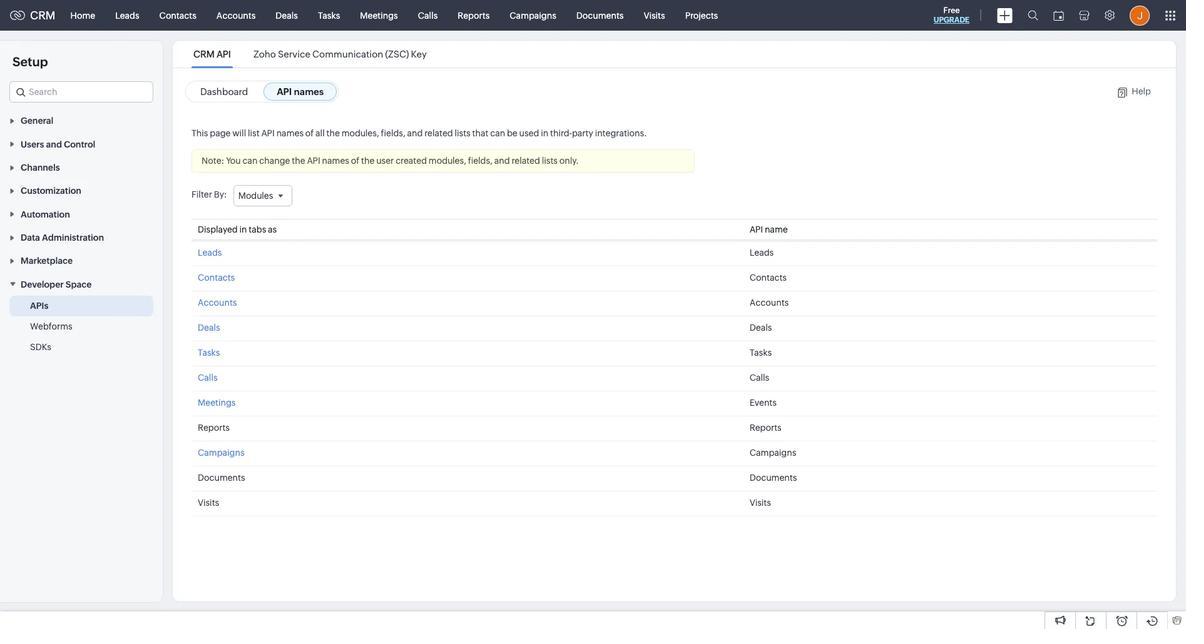 Task type: locate. For each thing, give the bounding box(es) containing it.
dashboard link
[[187, 83, 261, 101]]

the for of
[[326, 128, 340, 138]]

1 horizontal spatial meetings link
[[350, 0, 408, 30]]

zoho
[[253, 49, 276, 59]]

2 vertical spatial names
[[322, 156, 349, 166]]

filter
[[192, 190, 212, 200]]

fields, down that
[[468, 156, 493, 166]]

0 vertical spatial contacts link
[[149, 0, 206, 30]]

1 horizontal spatial tasks link
[[308, 0, 350, 30]]

general
[[21, 116, 53, 126]]

0 vertical spatial deals link
[[266, 0, 308, 30]]

names left the "all" on the top of page
[[276, 128, 304, 138]]

1 vertical spatial lists
[[542, 156, 558, 166]]

modules
[[238, 191, 273, 201]]

1 horizontal spatial campaigns
[[510, 10, 556, 20]]

1 vertical spatial related
[[512, 156, 540, 166]]

visits link
[[634, 0, 675, 30]]

the right change
[[292, 156, 305, 166]]

0 vertical spatial and
[[407, 128, 423, 138]]

note: you can change the api names of the user created modules, fields, and related lists only.
[[202, 156, 579, 166]]

modules,
[[342, 128, 379, 138], [429, 156, 466, 166]]

and
[[407, 128, 423, 138], [46, 139, 62, 149], [494, 156, 510, 166]]

data administration
[[21, 233, 104, 243]]

free
[[944, 6, 960, 15]]

leads link right "home"
[[105, 0, 149, 30]]

developer space button
[[0, 273, 163, 296]]

leads right the 'home' link
[[115, 10, 139, 20]]

1 vertical spatial and
[[46, 139, 62, 149]]

1 vertical spatial can
[[243, 156, 258, 166]]

created
[[396, 156, 427, 166]]

2 horizontal spatial deals
[[750, 323, 772, 333]]

0 horizontal spatial and
[[46, 139, 62, 149]]

names
[[294, 86, 324, 97], [276, 128, 304, 138], [322, 156, 349, 166]]

1 horizontal spatial related
[[512, 156, 540, 166]]

accounts
[[216, 10, 256, 20], [198, 298, 237, 308], [750, 298, 789, 308]]

can
[[490, 128, 505, 138], [243, 156, 258, 166]]

Search text field
[[10, 82, 153, 102]]

1 horizontal spatial can
[[490, 128, 505, 138]]

1 horizontal spatial the
[[326, 128, 340, 138]]

lists left that
[[455, 128, 471, 138]]

0 horizontal spatial tasks
[[198, 348, 220, 358]]

sdks link
[[30, 341, 51, 354]]

contacts up crm api
[[159, 10, 196, 20]]

modules, right the created
[[429, 156, 466, 166]]

of left user
[[351, 156, 359, 166]]

campaigns link
[[500, 0, 566, 30], [198, 448, 244, 458]]

upgrade
[[934, 16, 970, 24]]

reports
[[458, 10, 490, 20], [198, 423, 230, 433], [750, 423, 782, 433]]

1 horizontal spatial lists
[[542, 156, 558, 166]]

zoho service communication (zsc) key
[[253, 49, 427, 59]]

tasks
[[318, 10, 340, 20], [198, 348, 220, 358], [750, 348, 772, 358]]

help
[[1132, 86, 1151, 96]]

crm left the 'home' link
[[30, 9, 55, 22]]

0 horizontal spatial lists
[[455, 128, 471, 138]]

campaigns
[[510, 10, 556, 20], [198, 448, 244, 458], [750, 448, 796, 458]]

lists left only.
[[542, 156, 558, 166]]

0 vertical spatial leads link
[[105, 0, 149, 30]]

of left the "all" on the top of page
[[305, 128, 314, 138]]

the right the "all" on the top of page
[[326, 128, 340, 138]]

0 horizontal spatial contacts
[[159, 10, 196, 20]]

1 horizontal spatial meetings
[[360, 10, 398, 20]]

None field
[[9, 81, 153, 103]]

integrations.
[[595, 128, 647, 138]]

in left tabs
[[239, 225, 247, 235]]

meetings link
[[350, 0, 408, 30], [198, 398, 236, 408]]

fields,
[[381, 128, 405, 138], [468, 156, 493, 166]]

all
[[316, 128, 325, 138]]

home link
[[60, 0, 105, 30]]

0 horizontal spatial deals link
[[198, 323, 220, 333]]

the
[[326, 128, 340, 138], [292, 156, 305, 166], [361, 156, 375, 166]]

projects link
[[675, 0, 728, 30]]

automation button
[[0, 202, 163, 226]]

2 horizontal spatial tasks
[[750, 348, 772, 358]]

documents link
[[566, 0, 634, 30]]

1 horizontal spatial campaigns link
[[500, 0, 566, 30]]

0 horizontal spatial meetings link
[[198, 398, 236, 408]]

contacts link up crm api
[[149, 0, 206, 30]]

zoho service communication (zsc) key link
[[252, 49, 429, 59]]

and inside dropdown button
[[46, 139, 62, 149]]

1 vertical spatial campaigns link
[[198, 448, 244, 458]]

1 horizontal spatial fields,
[[468, 156, 493, 166]]

1 vertical spatial fields,
[[468, 156, 493, 166]]

marketplace button
[[0, 249, 163, 273]]

leads down api name
[[750, 248, 774, 258]]

1 horizontal spatial modules,
[[429, 156, 466, 166]]

0 horizontal spatial crm
[[30, 9, 55, 22]]

related
[[425, 128, 453, 138], [512, 156, 540, 166]]

0 horizontal spatial tasks link
[[198, 348, 220, 358]]

0 horizontal spatial fields,
[[381, 128, 405, 138]]

and down be
[[494, 156, 510, 166]]

leads link down displayed
[[198, 248, 222, 258]]

related down used
[[512, 156, 540, 166]]

name
[[765, 225, 788, 235]]

setup
[[13, 54, 48, 69]]

tasks link
[[308, 0, 350, 30], [198, 348, 220, 358]]

and up the created
[[407, 128, 423, 138]]

contacts
[[159, 10, 196, 20], [198, 273, 235, 283], [750, 273, 787, 283]]

0 horizontal spatial leads link
[[105, 0, 149, 30]]

contacts link down displayed
[[198, 273, 235, 283]]

0 horizontal spatial in
[[239, 225, 247, 235]]

1 horizontal spatial of
[[351, 156, 359, 166]]

create menu element
[[990, 0, 1020, 30]]

0 horizontal spatial modules,
[[342, 128, 379, 138]]

contacts down displayed
[[198, 273, 235, 283]]

0 vertical spatial calls link
[[408, 0, 448, 30]]

related up the created
[[425, 128, 453, 138]]

key
[[411, 49, 427, 59]]

names down service
[[294, 86, 324, 97]]

crm for crm api
[[193, 49, 215, 59]]

1 horizontal spatial and
[[407, 128, 423, 138]]

in right used
[[541, 128, 549, 138]]

1 horizontal spatial leads link
[[198, 248, 222, 258]]

leads
[[115, 10, 139, 20], [198, 248, 222, 258], [750, 248, 774, 258]]

of
[[305, 128, 314, 138], [351, 156, 359, 166]]

home
[[70, 10, 95, 20]]

projects
[[685, 10, 718, 20]]

documents
[[576, 10, 624, 20], [198, 473, 245, 483], [750, 473, 797, 483]]

search image
[[1028, 10, 1039, 21]]

displayed
[[198, 225, 238, 235]]

1 horizontal spatial contacts
[[198, 273, 235, 283]]

users
[[21, 139, 44, 149]]

0 vertical spatial accounts link
[[206, 0, 266, 30]]

sdks
[[30, 342, 51, 352]]

the left user
[[361, 156, 375, 166]]

1 vertical spatial names
[[276, 128, 304, 138]]

2 horizontal spatial and
[[494, 156, 510, 166]]

1 vertical spatial meetings
[[198, 398, 236, 408]]

names down the "all" on the top of page
[[322, 156, 349, 166]]

1 vertical spatial crm
[[193, 49, 215, 59]]

2 horizontal spatial the
[[361, 156, 375, 166]]

crm
[[30, 9, 55, 22], [193, 49, 215, 59]]

0 vertical spatial tasks link
[[308, 0, 350, 30]]

api down service
[[277, 86, 292, 97]]

1 vertical spatial calls link
[[198, 373, 218, 383]]

0 horizontal spatial deals
[[198, 323, 220, 333]]

communication
[[312, 49, 383, 59]]

webforms
[[30, 322, 72, 332]]

contacts down api name
[[750, 273, 787, 283]]

accounts link
[[206, 0, 266, 30], [198, 298, 237, 308]]

api names link
[[264, 83, 337, 101]]

modules, up user
[[342, 128, 379, 138]]

customization button
[[0, 179, 163, 202]]

crm up dashboard link
[[193, 49, 215, 59]]

leads down displayed
[[198, 248, 222, 258]]

contacts link
[[149, 0, 206, 30], [198, 273, 235, 283]]

2 horizontal spatial visits
[[750, 498, 771, 508]]

0 vertical spatial of
[[305, 128, 314, 138]]

crm api link
[[192, 49, 233, 59]]

meetings
[[360, 10, 398, 20], [198, 398, 236, 408]]

0 horizontal spatial leads
[[115, 10, 139, 20]]

control
[[64, 139, 95, 149]]

1 horizontal spatial calls
[[418, 10, 438, 20]]

1 horizontal spatial calls link
[[408, 0, 448, 30]]

third-
[[550, 128, 572, 138]]

0 horizontal spatial meetings
[[198, 398, 236, 408]]

apis
[[30, 301, 48, 311]]

users and control
[[21, 139, 95, 149]]

0 vertical spatial lists
[[455, 128, 471, 138]]

0 vertical spatial meetings
[[360, 10, 398, 20]]

list
[[182, 41, 438, 68]]

api inside list
[[217, 49, 231, 59]]

calls inside calls link
[[418, 10, 438, 20]]

in
[[541, 128, 549, 138], [239, 225, 247, 235]]

deals link
[[266, 0, 308, 30], [198, 323, 220, 333]]

that
[[472, 128, 489, 138]]

visits
[[644, 10, 665, 20], [198, 498, 219, 508], [750, 498, 771, 508]]

can right you
[[243, 156, 258, 166]]

and right users
[[46, 139, 62, 149]]

0 horizontal spatial related
[[425, 128, 453, 138]]

list containing crm api
[[182, 41, 438, 68]]

1 vertical spatial leads link
[[198, 248, 222, 258]]

1 horizontal spatial in
[[541, 128, 549, 138]]

0 vertical spatial campaigns link
[[500, 0, 566, 30]]

leads link
[[105, 0, 149, 30], [198, 248, 222, 258]]

events
[[750, 398, 777, 408]]

api left name on the right top of the page
[[750, 225, 763, 235]]

1 vertical spatial accounts link
[[198, 298, 237, 308]]

crm inside list
[[193, 49, 215, 59]]

can left be
[[490, 128, 505, 138]]

2 horizontal spatial campaigns
[[750, 448, 796, 458]]

0 vertical spatial crm
[[30, 9, 55, 22]]

marketplace
[[21, 256, 73, 266]]

fields, up note: you can change the api names of the user created modules, fields, and related lists only.
[[381, 128, 405, 138]]

party
[[572, 128, 593, 138]]

api up dashboard link
[[217, 49, 231, 59]]

will
[[232, 128, 246, 138]]

be
[[507, 128, 518, 138]]

1 horizontal spatial reports
[[458, 10, 490, 20]]

1 horizontal spatial documents
[[576, 10, 624, 20]]



Task type: describe. For each thing, give the bounding box(es) containing it.
developer space
[[21, 280, 92, 290]]

service
[[278, 49, 310, 59]]

0 horizontal spatial campaigns link
[[198, 448, 244, 458]]

this
[[192, 128, 208, 138]]

used
[[519, 128, 539, 138]]

0 vertical spatial names
[[294, 86, 324, 97]]

2 vertical spatial and
[[494, 156, 510, 166]]

1 horizontal spatial tasks
[[318, 10, 340, 20]]

automation
[[21, 210, 70, 220]]

you
[[226, 156, 241, 166]]

1 vertical spatial contacts link
[[198, 273, 235, 283]]

profile image
[[1130, 5, 1150, 25]]

2 horizontal spatial leads
[[750, 248, 774, 258]]

1 vertical spatial in
[[239, 225, 247, 235]]

0 horizontal spatial reports
[[198, 423, 230, 433]]

2 horizontal spatial documents
[[750, 473, 797, 483]]

profile element
[[1122, 0, 1157, 30]]

0 horizontal spatial the
[[292, 156, 305, 166]]

0 horizontal spatial calls
[[198, 373, 218, 383]]

1 vertical spatial meetings link
[[198, 398, 236, 408]]

channels
[[21, 163, 60, 173]]

displayed in tabs as
[[198, 225, 277, 235]]

1 horizontal spatial visits
[[644, 10, 665, 20]]

developer space region
[[0, 296, 163, 358]]

0 horizontal spatial of
[[305, 128, 314, 138]]

0 vertical spatial related
[[425, 128, 453, 138]]

customization
[[21, 186, 81, 196]]

api down the "all" on the top of page
[[307, 156, 320, 166]]

crm link
[[10, 9, 55, 22]]

0 vertical spatial can
[[490, 128, 505, 138]]

Modules field
[[233, 185, 293, 207]]

1 vertical spatial deals link
[[198, 323, 220, 333]]

0 vertical spatial modules,
[[342, 128, 379, 138]]

reports link
[[448, 0, 500, 30]]

create menu image
[[997, 8, 1013, 23]]

2 horizontal spatial contacts
[[750, 273, 787, 283]]

only.
[[559, 156, 579, 166]]

0 horizontal spatial documents
[[198, 473, 245, 483]]

list
[[248, 128, 260, 138]]

0 vertical spatial in
[[541, 128, 549, 138]]

(zsc)
[[385, 49, 409, 59]]

filter by:
[[192, 190, 227, 200]]

search element
[[1020, 0, 1046, 31]]

administration
[[42, 233, 104, 243]]

2 horizontal spatial calls
[[750, 373, 770, 383]]

1 horizontal spatial deals link
[[266, 0, 308, 30]]

crm api
[[193, 49, 231, 59]]

api name
[[750, 225, 788, 235]]

contacts inside contacts link
[[159, 10, 196, 20]]

api right list on the top of the page
[[261, 128, 275, 138]]

note:
[[202, 156, 224, 166]]

users and control button
[[0, 132, 163, 156]]

general button
[[0, 109, 163, 132]]

apis link
[[30, 300, 48, 312]]

1 vertical spatial of
[[351, 156, 359, 166]]

developer
[[21, 280, 64, 290]]

api names
[[277, 86, 324, 97]]

1 vertical spatial modules,
[[429, 156, 466, 166]]

change
[[259, 156, 290, 166]]

channels button
[[0, 156, 163, 179]]

free upgrade
[[934, 6, 970, 24]]

2 horizontal spatial reports
[[750, 423, 782, 433]]

0 horizontal spatial calls link
[[198, 373, 218, 383]]

1 horizontal spatial leads
[[198, 248, 222, 258]]

the for names
[[361, 156, 375, 166]]

by:
[[214, 190, 227, 200]]

0 horizontal spatial campaigns
[[198, 448, 244, 458]]

data
[[21, 233, 40, 243]]

dashboard
[[200, 86, 248, 97]]

as
[[268, 225, 277, 235]]

1 vertical spatial tasks link
[[198, 348, 220, 358]]

crm for crm
[[30, 9, 55, 22]]

1 horizontal spatial deals
[[276, 10, 298, 20]]

space
[[66, 280, 92, 290]]

this page will list api names of all the modules, fields, and related lists that can be used in third-party integrations.
[[192, 128, 647, 138]]

0 vertical spatial fields,
[[381, 128, 405, 138]]

0 horizontal spatial can
[[243, 156, 258, 166]]

calendar image
[[1054, 10, 1064, 20]]

user
[[376, 156, 394, 166]]

webforms link
[[30, 320, 72, 333]]

tabs
[[249, 225, 266, 235]]

page
[[210, 128, 231, 138]]

0 vertical spatial meetings link
[[350, 0, 408, 30]]

0 horizontal spatial visits
[[198, 498, 219, 508]]

data administration button
[[0, 226, 163, 249]]



Task type: vqa. For each thing, say whether or not it's contained in the screenshot.


